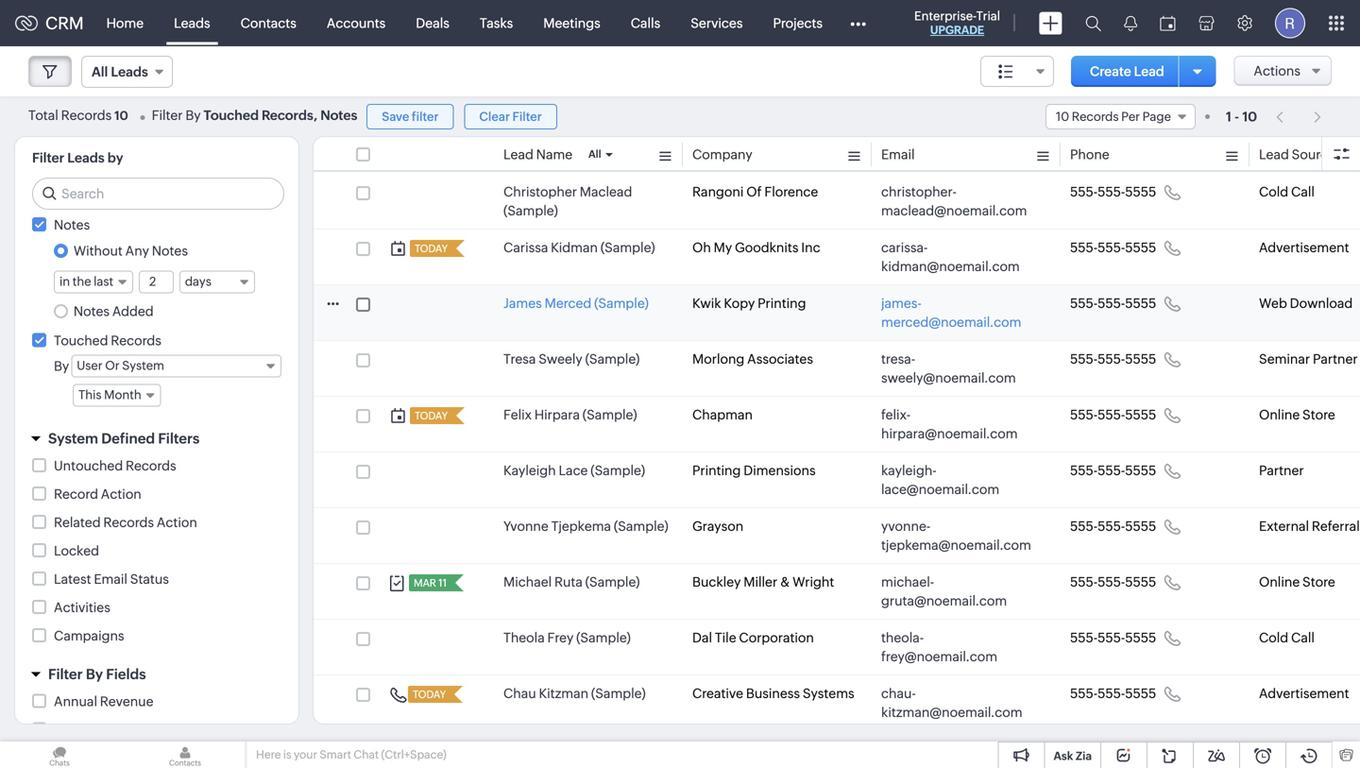 Task type: vqa. For each thing, say whether or not it's contained in the screenshot.


Task type: describe. For each thing, give the bounding box(es) containing it.
is
[[283, 748, 292, 761]]

today for carissa kidman (sample)
[[415, 243, 448, 255]]

web download
[[1259, 296, 1353, 311]]

felix-
[[881, 407, 911, 422]]

external
[[1259, 519, 1309, 534]]

kidman
[[551, 240, 598, 255]]

associates
[[747, 351, 813, 367]]

kayleigh lace (sample) link
[[504, 461, 645, 480]]

5555 for tresa- sweely@noemail.com
[[1125, 351, 1157, 367]]

carissa- kidman@noemail.com link
[[881, 238, 1033, 276]]

1 vertical spatial action
[[157, 515, 197, 530]]

profile element
[[1264, 0, 1317, 46]]

filter
[[412, 110, 439, 124]]

lace
[[559, 463, 588, 478]]

clear filter
[[479, 110, 542, 124]]

records for 10
[[1072, 110, 1119, 124]]

5555 for carissa- kidman@noemail.com
[[1125, 240, 1157, 255]]

1 vertical spatial partner
[[1259, 463, 1304, 478]]

today for chau kitzman (sample)
[[413, 689, 446, 700]]

555-555-5555 for christopher- maclead@noemail.com
[[1070, 184, 1157, 199]]

signals image
[[1124, 15, 1137, 31]]

deals
[[416, 16, 450, 31]]

campaigns
[[54, 628, 124, 644]]

10 Records Per Page field
[[1046, 104, 1196, 129]]

Search text field
[[33, 179, 283, 209]]

notes down in the last field
[[74, 304, 110, 319]]

yvonne
[[504, 519, 549, 534]]

latest email status
[[54, 572, 169, 587]]

lace@noemail.com
[[881, 482, 1000, 497]]

0 vertical spatial email
[[881, 147, 915, 162]]

records,
[[262, 108, 318, 123]]

james
[[504, 296, 542, 311]]

0 vertical spatial action
[[101, 487, 141, 502]]

clear
[[479, 110, 510, 124]]

today link for carissa
[[410, 240, 450, 257]]

store for michael- gruta@noemail.com
[[1303, 574, 1336, 589]]

annual revenue
[[54, 694, 153, 709]]

status
[[130, 572, 169, 587]]

online for felix- hirpara@noemail.com
[[1259, 407, 1300, 422]]

or
[[105, 359, 120, 373]]

leads for filter leads by
[[67, 150, 105, 165]]

michael
[[504, 574, 552, 589]]

profile image
[[1275, 8, 1306, 38]]

1 vertical spatial printing
[[692, 463, 741, 478]]

yvonne tjepkema (sample) link
[[504, 517, 669, 536]]

tresa sweely (sample)
[[504, 351, 640, 367]]

kayleigh
[[504, 463, 556, 478]]

system inside "field"
[[122, 359, 164, 373]]

ask
[[1054, 750, 1073, 762]]

enterprise-
[[914, 9, 976, 23]]

theola- frey@noemail.com
[[881, 630, 998, 664]]

record action
[[54, 487, 141, 502]]

enterprise-trial upgrade
[[914, 9, 1000, 36]]

rangoni of florence
[[692, 184, 818, 199]]

chau-
[[881, 686, 916, 701]]

(sample) for carissa kidman (sample)
[[601, 240, 655, 255]]

all for all leads
[[92, 64, 108, 79]]

mar 11
[[414, 577, 447, 589]]

(sample) for kayleigh lace (sample)
[[591, 463, 645, 478]]

all leads
[[92, 64, 148, 79]]

printing dimensions
[[692, 463, 816, 478]]

tasks link
[[465, 0, 528, 46]]

company
[[692, 147, 753, 162]]

cold for christopher- maclead@noemail.com
[[1259, 184, 1289, 199]]

system defined filters button
[[15, 422, 299, 456]]

by for filter by touched records, notes
[[186, 108, 201, 123]]

filter leads by
[[32, 150, 123, 165]]

cold for theola- frey@noemail.com
[[1259, 630, 1289, 645]]

1 - 10
[[1226, 109, 1258, 124]]

store for felix- hirpara@noemail.com
[[1303, 407, 1336, 422]]

michael ruta (sample)
[[504, 574, 640, 589]]

calendar image
[[1160, 16, 1176, 31]]

chats image
[[0, 742, 119, 768]]

filter right clear
[[513, 110, 542, 124]]

source
[[1292, 147, 1336, 162]]

merced
[[545, 296, 592, 311]]

all for all
[[589, 148, 601, 160]]

revenue
[[100, 694, 153, 709]]

city
[[54, 722, 78, 738]]

today link for chau
[[408, 686, 448, 703]]

of
[[747, 184, 762, 199]]

555-555-5555 for michael- gruta@noemail.com
[[1070, 574, 1157, 589]]

michael ruta (sample) link
[[504, 572, 640, 591]]

systems
[[803, 686, 855, 701]]

records for untouched
[[126, 458, 176, 473]]

tile
[[715, 630, 736, 645]]

555-555-5555 for carissa- kidman@noemail.com
[[1070, 240, 1157, 255]]

month
[[104, 388, 141, 402]]

yvonne- tjepkema@noemail.com
[[881, 519, 1031, 553]]

mar
[[414, 577, 436, 589]]

cold call for christopher- maclead@noemail.com
[[1259, 184, 1315, 199]]

goodknits
[[735, 240, 799, 255]]

michael- gruta@noemail.com link
[[881, 572, 1033, 610]]

yvonne- tjepkema@noemail.com link
[[881, 517, 1033, 555]]

untouched records
[[54, 458, 176, 473]]

records for related
[[103, 515, 154, 530]]

locked
[[54, 543, 99, 558]]

row group containing christopher maclead (sample)
[[314, 174, 1360, 731]]

lead name
[[504, 147, 573, 162]]

james merced (sample)
[[504, 296, 649, 311]]

lead for lead name
[[504, 147, 534, 162]]

last
[[94, 274, 113, 288]]

christopher maclead (sample) link
[[504, 182, 674, 220]]

advertisement for carissa- kidman@noemail.com
[[1259, 240, 1350, 255]]

save filter
[[382, 110, 439, 124]]

dal
[[692, 630, 712, 645]]

kopy
[[724, 296, 755, 311]]

lead inside the 'create lead' button
[[1134, 64, 1165, 79]]

christopher- maclead@noemail.com
[[881, 184, 1027, 218]]

leads for all leads
[[111, 64, 148, 79]]

corporation
[[739, 630, 814, 645]]

online for michael- gruta@noemail.com
[[1259, 574, 1300, 589]]

10 for 1 - 10
[[1243, 109, 1258, 124]]

chau- kitzman@noemail.com
[[881, 686, 1023, 720]]

contacts image
[[126, 742, 245, 768]]

filter by touched records, notes
[[152, 108, 357, 123]]

carissa kidman (sample) link
[[504, 238, 655, 257]]

records for touched
[[111, 333, 161, 348]]

advertisement for chau- kitzman@noemail.com
[[1259, 686, 1350, 701]]

save filter button
[[367, 104, 454, 129]]

without
[[74, 243, 123, 258]]

555-555-5555 for felix- hirpara@noemail.com
[[1070, 407, 1157, 422]]

business
[[746, 686, 800, 701]]

carissa- kidman@noemail.com
[[881, 240, 1020, 274]]

system defined filters
[[48, 430, 200, 447]]

morlong associates
[[692, 351, 813, 367]]

merced@noemail.com
[[881, 315, 1022, 330]]

hirpara
[[535, 407, 580, 422]]

tresa
[[504, 351, 536, 367]]

5555 for yvonne- tjepkema@noemail.com
[[1125, 519, 1157, 534]]



Task type: locate. For each thing, give the bounding box(es) containing it.
(sample) for michael ruta (sample)
[[585, 574, 640, 589]]

1 vertical spatial system
[[48, 430, 98, 447]]

store down external referral
[[1303, 574, 1336, 589]]

1 vertical spatial advertisement
[[1259, 686, 1350, 701]]

(sample) inside chau kitzman (sample) link
[[591, 686, 646, 701]]

morlong
[[692, 351, 745, 367]]

in the last
[[60, 274, 113, 288]]

online store for felix- hirpara@noemail.com
[[1259, 407, 1336, 422]]

external referral
[[1259, 519, 1360, 534]]

related records action
[[54, 515, 197, 530]]

filter for filter by fields
[[48, 666, 83, 683]]

james- merced@noemail.com link
[[881, 294, 1033, 332]]

1 cold from the top
[[1259, 184, 1289, 199]]

(sample) inside 'christopher maclead (sample)'
[[504, 203, 558, 218]]

2 vertical spatial today link
[[408, 686, 448, 703]]

(sample) for tresa sweely (sample)
[[585, 351, 640, 367]]

grayson
[[692, 519, 744, 534]]

records left the per
[[1072, 110, 1119, 124]]

0 horizontal spatial by
[[54, 359, 69, 374]]

home link
[[91, 0, 159, 46]]

online down seminar
[[1259, 407, 1300, 422]]

(sample) inside theola frey (sample) link
[[576, 630, 631, 645]]

lead for lead source
[[1259, 147, 1289, 162]]

partner right seminar
[[1313, 351, 1358, 367]]

5555 for chau- kitzman@noemail.com
[[1125, 686, 1157, 701]]

filter inside filter by fields dropdown button
[[48, 666, 83, 683]]

All Leads field
[[81, 56, 173, 88]]

tasks
[[480, 16, 513, 31]]

(sample) inside carissa kidman (sample) link
[[601, 240, 655, 255]]

inc
[[801, 240, 821, 255]]

today
[[415, 243, 448, 255], [415, 410, 448, 422], [413, 689, 446, 700]]

7 5555 from the top
[[1125, 519, 1157, 534]]

10 records per page
[[1056, 110, 1171, 124]]

size image
[[999, 63, 1014, 80]]

2 call from the top
[[1291, 630, 1315, 645]]

0 vertical spatial cold call
[[1259, 184, 1315, 199]]

0 horizontal spatial system
[[48, 430, 98, 447]]

2 vertical spatial by
[[86, 666, 103, 683]]

(sample) for yvonne tjepkema (sample)
[[614, 519, 669, 534]]

tjepkema@noemail.com
[[881, 538, 1031, 553]]

kayleigh- lace@noemail.com link
[[881, 461, 1033, 499]]

home
[[106, 16, 144, 31]]

system inside "dropdown button"
[[48, 430, 98, 447]]

phone
[[1070, 147, 1110, 162]]

theola frey (sample) link
[[504, 628, 631, 647]]

0 horizontal spatial leads
[[67, 150, 105, 165]]

(sample) right merced at the left top
[[594, 296, 649, 311]]

5555 for james- merced@noemail.com
[[1125, 296, 1157, 311]]

james-
[[881, 296, 922, 311]]

1 vertical spatial online store
[[1259, 574, 1336, 589]]

notes right any
[[152, 243, 188, 258]]

2 vertical spatial today
[[413, 689, 446, 700]]

call for christopher- maclead@noemail.com
[[1291, 184, 1315, 199]]

1 5555 from the top
[[1125, 184, 1157, 199]]

create menu image
[[1039, 12, 1063, 34]]

email
[[881, 147, 915, 162], [94, 572, 127, 587]]

10 right -
[[1243, 109, 1258, 124]]

2 horizontal spatial by
[[186, 108, 201, 123]]

(sample) right lace at bottom
[[591, 463, 645, 478]]

0 horizontal spatial partner
[[1259, 463, 1304, 478]]

lead source
[[1259, 147, 1336, 162]]

(sample) for james merced (sample)
[[594, 296, 649, 311]]

0 vertical spatial store
[[1303, 407, 1336, 422]]

create lead
[[1090, 64, 1165, 79]]

filters
[[158, 430, 200, 447]]

4 555-555-5555 from the top
[[1070, 351, 1157, 367]]

activities
[[54, 600, 110, 615]]

online store down external referral
[[1259, 574, 1336, 589]]

tresa sweely (sample) link
[[504, 350, 640, 368]]

system up untouched
[[48, 430, 98, 447]]

555-555-5555 for chau- kitzman@noemail.com
[[1070, 686, 1157, 701]]

notes
[[320, 108, 357, 123], [54, 217, 90, 232], [152, 243, 188, 258], [74, 304, 110, 319]]

annual
[[54, 694, 97, 709]]

felix- hirpara@noemail.com link
[[881, 405, 1033, 443]]

555-555-5555 for james- merced@noemail.com
[[1070, 296, 1157, 311]]

1 horizontal spatial action
[[157, 515, 197, 530]]

This Month field
[[73, 384, 161, 407]]

0 vertical spatial today link
[[410, 240, 450, 257]]

by left user
[[54, 359, 69, 374]]

felix hirpara (sample) link
[[504, 405, 637, 424]]

1 vertical spatial touched
[[54, 333, 108, 348]]

0 vertical spatial partner
[[1313, 351, 1358, 367]]

2 horizontal spatial lead
[[1259, 147, 1289, 162]]

5555 for michael- gruta@noemail.com
[[1125, 574, 1157, 589]]

5555 for felix- hirpara@noemail.com
[[1125, 407, 1157, 422]]

1 vertical spatial store
[[1303, 574, 1336, 589]]

record
[[54, 487, 98, 502]]

email right latest
[[94, 572, 127, 587]]

lead right create
[[1134, 64, 1165, 79]]

logo image
[[15, 16, 38, 31]]

touched records
[[54, 333, 161, 348]]

0 horizontal spatial 10
[[114, 109, 128, 123]]

1 advertisement from the top
[[1259, 240, 1350, 255]]

0 vertical spatial leads
[[174, 16, 210, 31]]

(sample) inside yvonne tjepkema (sample) link
[[614, 519, 669, 534]]

leads link
[[159, 0, 225, 46]]

&
[[780, 574, 790, 589]]

lead left source
[[1259, 147, 1289, 162]]

1 horizontal spatial touched
[[204, 108, 259, 123]]

0 vertical spatial all
[[92, 64, 108, 79]]

row group
[[314, 174, 1360, 731]]

2 online from the top
[[1259, 574, 1300, 589]]

1 vertical spatial by
[[54, 359, 69, 374]]

notes added
[[74, 304, 154, 319]]

calls
[[631, 16, 661, 31]]

cold
[[1259, 184, 1289, 199], [1259, 630, 1289, 645]]

online store for michael- gruta@noemail.com
[[1259, 574, 1336, 589]]

2 online store from the top
[[1259, 574, 1336, 589]]

1 horizontal spatial by
[[86, 666, 103, 683]]

0 horizontal spatial touched
[[54, 333, 108, 348]]

michael- gruta@noemail.com
[[881, 574, 1007, 608]]

yvonne-
[[881, 519, 931, 534]]

0 vertical spatial system
[[122, 359, 164, 373]]

online down the external
[[1259, 574, 1300, 589]]

10 for total records 10
[[114, 109, 128, 123]]

1 555-555-5555 from the top
[[1070, 184, 1157, 199]]

total records 10
[[28, 108, 128, 123]]

miller
[[744, 574, 778, 589]]

2 horizontal spatial leads
[[174, 16, 210, 31]]

2 5555 from the top
[[1125, 240, 1157, 255]]

9 555-555-5555 from the top
[[1070, 630, 1157, 645]]

accounts link
[[312, 0, 401, 46]]

records down system defined filters "dropdown button"
[[126, 458, 176, 473]]

1 vertical spatial cold call
[[1259, 630, 1315, 645]]

5555 for theola- frey@noemail.com
[[1125, 630, 1157, 645]]

lead left the name
[[504, 147, 534, 162]]

store down seminar partner
[[1303, 407, 1336, 422]]

3 555-555-5555 from the top
[[1070, 296, 1157, 311]]

3 5555 from the top
[[1125, 296, 1157, 311]]

by
[[186, 108, 201, 123], [54, 359, 69, 374], [86, 666, 103, 683]]

10 inside total records 10
[[114, 109, 128, 123]]

2 555-555-5555 from the top
[[1070, 240, 1157, 255]]

1 online store from the top
[[1259, 407, 1336, 422]]

chau kitzman (sample) link
[[504, 684, 646, 703]]

touched up user
[[54, 333, 108, 348]]

meetings
[[543, 16, 601, 31]]

0 vertical spatial online store
[[1259, 407, 1336, 422]]

8 555-555-5555 from the top
[[1070, 574, 1157, 589]]

(sample) inside michael ruta (sample) link
[[585, 574, 640, 589]]

printing up grayson
[[692, 463, 741, 478]]

(sample) inside tresa sweely (sample) link
[[585, 351, 640, 367]]

0 horizontal spatial action
[[101, 487, 141, 502]]

leads right home link
[[174, 16, 210, 31]]

touched left records,
[[204, 108, 259, 123]]

1 call from the top
[[1291, 184, 1315, 199]]

signals element
[[1113, 0, 1149, 46]]

9 5555 from the top
[[1125, 630, 1157, 645]]

1 vertical spatial call
[[1291, 630, 1315, 645]]

filter up annual
[[48, 666, 83, 683]]

by inside dropdown button
[[86, 666, 103, 683]]

0 horizontal spatial all
[[92, 64, 108, 79]]

zia
[[1076, 750, 1092, 762]]

0 vertical spatial by
[[186, 108, 201, 123]]

2 cold call from the top
[[1259, 630, 1315, 645]]

user
[[77, 359, 103, 373]]

(sample) inside felix hirpara (sample) link
[[583, 407, 637, 422]]

in the last field
[[54, 271, 133, 293]]

(sample) right ruta
[[585, 574, 640, 589]]

fields
[[106, 666, 146, 683]]

create
[[1090, 64, 1132, 79]]

action up status
[[157, 515, 197, 530]]

7 555-555-5555 from the top
[[1070, 519, 1157, 534]]

filter down all leads "field"
[[152, 108, 183, 123]]

4 5555 from the top
[[1125, 351, 1157, 367]]

2 cold from the top
[[1259, 630, 1289, 645]]

10 left the per
[[1056, 110, 1070, 124]]

untouched
[[54, 458, 123, 473]]

1 vertical spatial today
[[415, 410, 448, 422]]

records
[[61, 108, 112, 123], [1072, 110, 1119, 124], [111, 333, 161, 348], [126, 458, 176, 473], [103, 515, 154, 530]]

all inside "field"
[[92, 64, 108, 79]]

meetings link
[[528, 0, 616, 46]]

page
[[1143, 110, 1171, 124]]

today link for felix
[[410, 407, 450, 424]]

None field
[[981, 56, 1054, 87]]

chau
[[504, 686, 536, 701]]

555-555-5555 for kayleigh- lace@noemail.com
[[1070, 463, 1157, 478]]

1 cold call from the top
[[1259, 184, 1315, 199]]

navigation
[[1267, 103, 1332, 130]]

0 vertical spatial today
[[415, 243, 448, 255]]

days field
[[179, 271, 255, 293]]

10 inside field
[[1056, 110, 1070, 124]]

creative business systems
[[692, 686, 855, 701]]

Other Modules field
[[838, 8, 879, 38]]

records down record action
[[103, 515, 154, 530]]

5 555-555-5555 from the top
[[1070, 407, 1157, 422]]

0 horizontal spatial printing
[[692, 463, 741, 478]]

store
[[1303, 407, 1336, 422], [1303, 574, 1336, 589]]

10 up by
[[114, 109, 128, 123]]

all
[[92, 64, 108, 79], [589, 148, 601, 160]]

here
[[256, 748, 281, 761]]

555-555-5555 for tresa- sweely@noemail.com
[[1070, 351, 1157, 367]]

6 5555 from the top
[[1125, 463, 1157, 478]]

your
[[294, 748, 317, 761]]

create menu element
[[1028, 0, 1074, 46]]

contacts link
[[225, 0, 312, 46]]

1 horizontal spatial lead
[[1134, 64, 1165, 79]]

(sample) for felix hirpara (sample)
[[583, 407, 637, 422]]

records for total
[[61, 108, 112, 123]]

1 online from the top
[[1259, 407, 1300, 422]]

0 vertical spatial call
[[1291, 184, 1315, 199]]

kidman@noemail.com
[[881, 259, 1020, 274]]

filter by fields button
[[15, 658, 299, 691]]

1 horizontal spatial leads
[[111, 64, 148, 79]]

1 vertical spatial email
[[94, 572, 127, 587]]

leads inside "field"
[[111, 64, 148, 79]]

8 5555 from the top
[[1125, 574, 1157, 589]]

this month
[[78, 388, 141, 402]]

0 vertical spatial advertisement
[[1259, 240, 1350, 255]]

records inside field
[[1072, 110, 1119, 124]]

by up search text field
[[186, 108, 201, 123]]

theola-
[[881, 630, 924, 645]]

theola
[[504, 630, 545, 645]]

1 horizontal spatial system
[[122, 359, 164, 373]]

filter down 'total'
[[32, 150, 64, 165]]

(sample) down christopher
[[504, 203, 558, 218]]

(sample) inside 'kayleigh lace (sample)' link
[[591, 463, 645, 478]]

(sample) right hirpara
[[583, 407, 637, 422]]

1 vertical spatial online
[[1259, 574, 1300, 589]]

User Or System field
[[71, 355, 282, 378]]

by for filter by fields
[[86, 666, 103, 683]]

defined
[[101, 430, 155, 447]]

5555 for kayleigh- lace@noemail.com
[[1125, 463, 1157, 478]]

system right or
[[122, 359, 164, 373]]

leads down home link
[[111, 64, 148, 79]]

email up 'christopher-'
[[881, 147, 915, 162]]

1 vertical spatial leads
[[111, 64, 148, 79]]

(sample) inside james merced (sample) link
[[594, 296, 649, 311]]

crm
[[45, 13, 84, 33]]

today for felix hirpara (sample)
[[415, 410, 448, 422]]

calls link
[[616, 0, 676, 46]]

this
[[78, 388, 102, 402]]

all up total records 10 at the top left of the page
[[92, 64, 108, 79]]

printing right kopy
[[758, 296, 806, 311]]

per
[[1122, 110, 1140, 124]]

0 vertical spatial printing
[[758, 296, 806, 311]]

partner up the external
[[1259, 463, 1304, 478]]

services
[[691, 16, 743, 31]]

1 vertical spatial cold
[[1259, 630, 1289, 645]]

oh my goodknits inc
[[692, 240, 821, 255]]

(sample) right kitzman
[[591, 686, 646, 701]]

5 5555 from the top
[[1125, 407, 1157, 422]]

0 horizontal spatial email
[[94, 572, 127, 587]]

search element
[[1074, 0, 1113, 46]]

10 555-555-5555 from the top
[[1070, 686, 1157, 701]]

carissa
[[504, 240, 548, 255]]

notes right records,
[[320, 108, 357, 123]]

2 advertisement from the top
[[1259, 686, 1350, 701]]

christopher maclead (sample)
[[504, 184, 632, 218]]

records right 'total'
[[61, 108, 112, 123]]

555-555-5555 for theola- frey@noemail.com
[[1070, 630, 1157, 645]]

records down added on the top left of page
[[111, 333, 161, 348]]

2 vertical spatial leads
[[67, 150, 105, 165]]

5555 for christopher- maclead@noemail.com
[[1125, 184, 1157, 199]]

(sample) for chau kitzman (sample)
[[591, 686, 646, 701]]

(sample) for christopher maclead (sample)
[[504, 203, 558, 218]]

1 horizontal spatial partner
[[1313, 351, 1358, 367]]

the
[[73, 274, 91, 288]]

buckley
[[692, 574, 741, 589]]

leads left by
[[67, 150, 105, 165]]

call for theola- frey@noemail.com
[[1291, 630, 1315, 645]]

cold call for theola- frey@noemail.com
[[1259, 630, 1315, 645]]

0 vertical spatial cold
[[1259, 184, 1289, 199]]

(sample) right sweely
[[585, 351, 640, 367]]

(sample) for theola frey (sample)
[[576, 630, 631, 645]]

None text field
[[140, 271, 173, 292]]

by up annual revenue
[[86, 666, 103, 683]]

0 vertical spatial online
[[1259, 407, 1300, 422]]

touched
[[204, 108, 259, 123], [54, 333, 108, 348]]

10 5555 from the top
[[1125, 686, 1157, 701]]

(sample) right "kidman"
[[601, 240, 655, 255]]

contacts
[[241, 16, 296, 31]]

all up the maclead on the left top of the page
[[589, 148, 601, 160]]

0 horizontal spatial lead
[[504, 147, 534, 162]]

1 horizontal spatial 10
[[1056, 110, 1070, 124]]

0 vertical spatial touched
[[204, 108, 259, 123]]

action up related records action on the bottom left of page
[[101, 487, 141, 502]]

download
[[1290, 296, 1353, 311]]

(sample) right tjepkema
[[614, 519, 669, 534]]

sweely
[[539, 351, 583, 367]]

notes up without
[[54, 217, 90, 232]]

1 horizontal spatial email
[[881, 147, 915, 162]]

555-555-5555 for yvonne- tjepkema@noemail.com
[[1070, 519, 1157, 534]]

action
[[101, 487, 141, 502], [157, 515, 197, 530]]

online store down seminar partner
[[1259, 407, 1336, 422]]

(ctrl+space)
[[381, 748, 447, 761]]

filter for filter leads by
[[32, 150, 64, 165]]

by
[[107, 150, 123, 165]]

1 vertical spatial all
[[589, 148, 601, 160]]

kayleigh-
[[881, 463, 937, 478]]

1 horizontal spatial all
[[589, 148, 601, 160]]

1 store from the top
[[1303, 407, 1336, 422]]

6 555-555-5555 from the top
[[1070, 463, 1157, 478]]

2 horizontal spatial 10
[[1243, 109, 1258, 124]]

1 horizontal spatial printing
[[758, 296, 806, 311]]

search image
[[1085, 15, 1102, 31]]

1 vertical spatial today link
[[410, 407, 450, 424]]

(sample) right frey
[[576, 630, 631, 645]]

2 store from the top
[[1303, 574, 1336, 589]]

filter for filter by touched records, notes
[[152, 108, 183, 123]]



